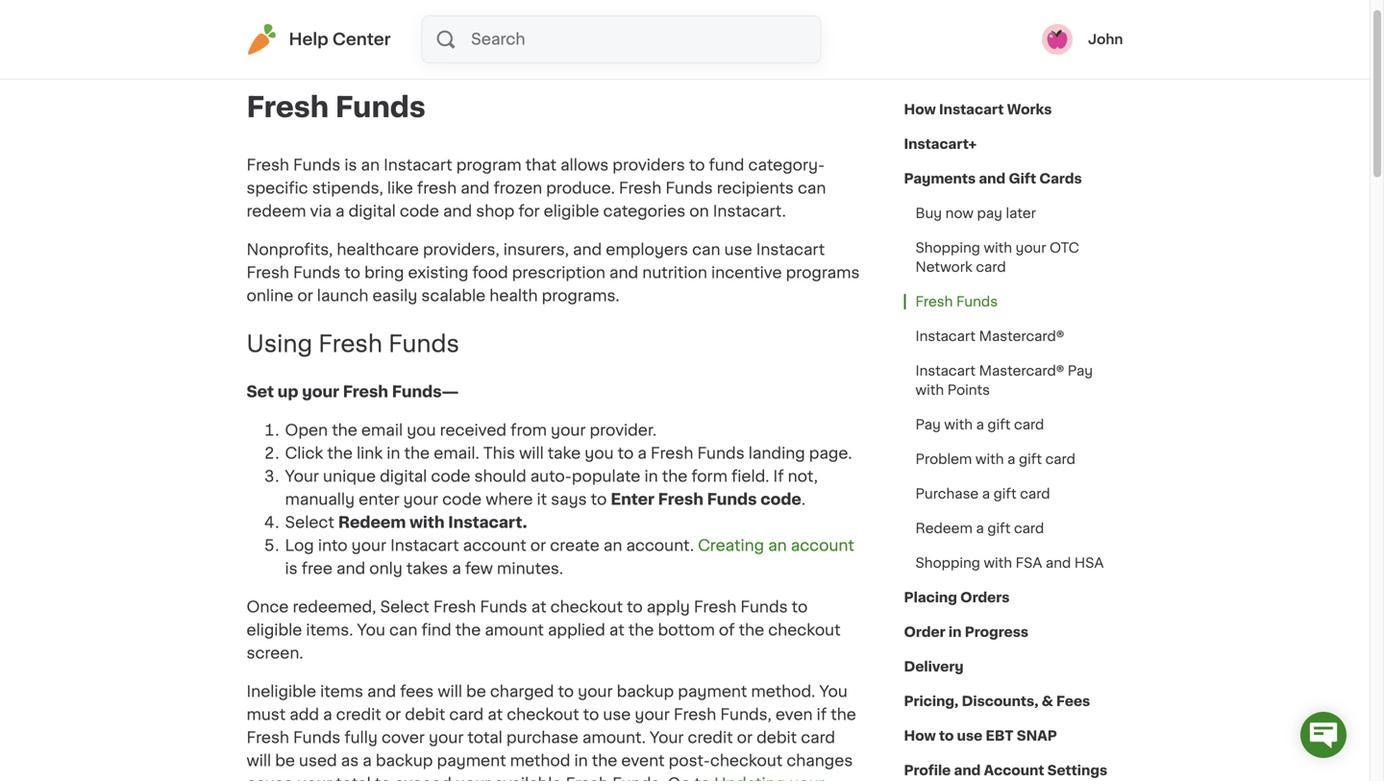 Task type: describe. For each thing, give the bounding box(es) containing it.
programs
[[786, 265, 860, 281]]

and left fees
[[367, 684, 396, 700]]

pricing, discounts, & fees
[[904, 695, 1091, 709]]

profile and account settings
[[904, 764, 1108, 778]]

pricing,
[[904, 695, 959, 709]]

if
[[817, 707, 827, 723]]

checkout up purchase
[[507, 707, 579, 723]]

how instacart works link
[[904, 92, 1052, 127]]

shopping for shopping with your otc network card
[[916, 241, 981, 255]]

with for shopping with your otc network card
[[984, 241, 1013, 255]]

to right charged
[[558, 684, 574, 700]]

or down funds,
[[737, 731, 753, 746]]

the down apply
[[629, 623, 654, 638]]

pay with a gift card
[[916, 418, 1045, 432]]

a right add
[[323, 707, 332, 723]]

order in progress
[[904, 626, 1029, 639]]

instacart image
[[247, 24, 277, 55]]

applied
[[548, 623, 606, 638]]

payments
[[904, 172, 976, 186]]

shop
[[476, 204, 515, 219]]

2 vertical spatial use
[[957, 730, 983, 743]]

and down program
[[461, 181, 490, 196]]

the right if
[[831, 707, 856, 723]]

cards
[[1040, 172, 1082, 186]]

network
[[916, 261, 973, 274]]

or inside nonprofits, healthcare providers, insurers, and employers can use instacart fresh funds to bring existing food prescription and nutrition incentive programs online or launch easily scalable health programs.
[[297, 288, 313, 304]]

can inside once redeemed, select fresh funds at checkout to apply fresh funds to eligible items. you can find the amount applied at the bottom of the checkout screen.
[[389, 623, 418, 638]]

and down employers
[[610, 265, 639, 281]]

enter
[[359, 492, 400, 507]]

and left gift
[[979, 172, 1006, 186]]

instacart. inside fresh funds is an instacart program that allows providers to fund category- specific stipends, like fresh and frozen produce. fresh funds recipients can redeem via a digital code and shop for eligible categories on instacart.
[[713, 204, 786, 219]]

use inside you must add a credit or debit card at checkout to use your fresh funds, even if the fresh funds fully cover your total purchase amount. your credit or debit card will be used as a backup payment method in the event post-checkout changes cause your total to exceed your available fresh funds. go to
[[603, 707, 631, 723]]

a inside fresh funds is an instacart program that allows providers to fund category- specific stipends, like fresh and frozen produce. fresh funds recipients can redeem via a digital code and shop for eligible categories on instacart.
[[336, 204, 345, 219]]

screen.
[[247, 646, 303, 661]]

or up cover
[[385, 707, 401, 723]]

with for pay with a gift card
[[945, 418, 973, 432]]

john link
[[1042, 24, 1123, 55]]

and down fresh
[[443, 204, 472, 219]]

fresh up "set up your fresh funds—" at the left of page
[[318, 333, 383, 356]]

the up link
[[332, 423, 357, 438]]

funds inside fresh funds link
[[957, 295, 998, 309]]

set
[[247, 384, 274, 400]]

a up purchase a gift card link at the bottom right of the page
[[1008, 453, 1016, 466]]

delivery
[[904, 661, 964, 674]]

creating
[[698, 538, 765, 554]]

eligible inside fresh funds is an instacart program that allows providers to fund category- specific stipends, like fresh and frozen produce. fresh funds recipients can redeem via a digital code and shop for eligible categories on instacart.
[[544, 204, 599, 219]]

via
[[310, 204, 332, 219]]

charged
[[490, 684, 554, 700]]

account
[[984, 764, 1045, 778]]

funds inside open the email you received from your provider. click the link in the email. this will take you to a fresh funds landing page.
[[697, 446, 745, 461]]

how for how instacart works
[[904, 103, 936, 116]]

the left email.
[[404, 446, 430, 461]]

populate
[[572, 469, 641, 484]]

at inside you must add a credit or debit card at checkout to use your fresh funds, even if the fresh funds fully cover your total purchase amount. your credit or debit card will be used as a backup payment method in the event post-checkout changes cause your total to exceed your available fresh funds. go to
[[488, 707, 503, 723]]

click
[[285, 446, 323, 461]]

nonprofits,
[[247, 242, 333, 258]]

exceed
[[395, 777, 452, 782]]

says
[[551, 492, 587, 507]]

fresh up "of"
[[694, 600, 737, 615]]

gift up shopping with fsa and hsa
[[988, 522, 1011, 536]]

ebt
[[986, 730, 1014, 743]]

a down purchase a gift card link at the bottom right of the page
[[976, 522, 984, 536]]

like
[[387, 181, 413, 196]]

ineligible
[[247, 684, 316, 700]]

into
[[318, 538, 348, 554]]

0 horizontal spatial total
[[336, 777, 371, 782]]

fresh down network
[[916, 295, 953, 309]]

payment inside you must add a credit or debit card at checkout to use your fresh funds, even if the fresh funds fully cover your total purchase amount. your credit or debit card will be used as a backup payment method in the event post-checkout changes cause your total to exceed your available fresh funds. go to
[[437, 754, 506, 769]]

creating an account link
[[698, 538, 855, 554]]

and inside select redeem with instacart. log into your instacart account or create an account. creating an account is free and only takes a few minutes.
[[337, 561, 366, 577]]

page.
[[809, 446, 852, 461]]

fresh up specific
[[247, 158, 289, 173]]

the up unique
[[327, 446, 353, 461]]

post-
[[669, 754, 710, 769]]

Search search field
[[469, 16, 821, 62]]

create
[[550, 538, 600, 554]]

you must add a credit or debit card at checkout to use your fresh funds, even if the fresh funds fully cover your total purchase amount. your credit or debit card will be used as a backup payment method in the event post-checkout changes cause your total to exceed your available fresh funds. go to
[[247, 684, 856, 782]]

digital inside fresh funds is an instacart program that allows providers to fund category- specific stipends, like fresh and frozen produce. fresh funds recipients can redeem via a digital code and shop for eligible categories on instacart.
[[349, 204, 396, 219]]

with for shopping with fsa and hsa
[[984, 557, 1013, 570]]

to down post-
[[695, 777, 711, 782]]

frozen
[[494, 181, 542, 196]]

to inside fresh funds is an instacart program that allows providers to fund category- specific stipends, like fresh and frozen produce. fresh funds recipients can redeem via a digital code and shop for eligible categories on instacart.
[[689, 158, 705, 173]]

shopping with your otc network card
[[916, 241, 1080, 274]]

enter
[[611, 492, 655, 507]]

help
[[289, 31, 329, 48]]

problem with a gift card
[[916, 453, 1076, 466]]

a down points
[[976, 418, 984, 432]]

few
[[465, 561, 493, 577]]

method.
[[751, 684, 816, 700]]

fresh up "categories"
[[619, 181, 662, 196]]

how to use ebt snap link
[[904, 719, 1058, 754]]

fresh down the form
[[658, 492, 704, 507]]

your inside you must add a credit or debit card at checkout to use your fresh funds, even if the fresh funds fully cover your total purchase amount. your credit or debit card will be used as a backup payment method in the event post-checkout changes cause your total to exceed your available fresh funds. go to
[[650, 731, 684, 746]]

now
[[946, 207, 974, 220]]

fresh
[[417, 181, 457, 196]]

food
[[473, 265, 508, 281]]

problem
[[916, 453, 972, 466]]

card down 'problem with a gift card'
[[1020, 487, 1051, 501]]

fresh up "email"
[[343, 384, 388, 400]]

redeem inside "link"
[[916, 522, 973, 536]]

you inside you must add a credit or debit card at checkout to use your fresh funds, even if the fresh funds fully cover your total purchase amount. your credit or debit card will be used as a backup payment method in the event post-checkout changes cause your total to exceed your available fresh funds. go to
[[820, 684, 848, 700]]

to left apply
[[627, 600, 643, 615]]

orders
[[961, 591, 1010, 605]]

fresh up find
[[433, 600, 476, 615]]

method
[[510, 754, 571, 769]]

online
[[247, 288, 294, 304]]

0 vertical spatial debit
[[405, 707, 445, 723]]

the right find
[[455, 623, 481, 638]]

funds inside you must add a credit or debit card at checkout to use your fresh funds, even if the fresh funds fully cover your total purchase amount. your credit or debit card will be used as a backup payment method in the event post-checkout changes cause your total to exceed your available fresh funds. go to
[[293, 731, 341, 746]]

0 vertical spatial be
[[466, 684, 486, 700]]

fees
[[400, 684, 434, 700]]

unique
[[323, 469, 376, 484]]

funds up amount at bottom
[[480, 600, 528, 615]]

insurers,
[[504, 242, 569, 258]]

1 horizontal spatial at
[[531, 600, 547, 615]]

amount.
[[583, 731, 646, 746]]

card up purchase a gift card link at the bottom right of the page
[[1046, 453, 1076, 466]]

instacart mastercard® pay with points link
[[904, 354, 1123, 408]]

instacart inside nonprofits, healthcare providers, insurers, and employers can use instacart fresh funds to bring existing food prescription and nutrition incentive programs online or launch easily scalable health programs.
[[756, 242, 825, 258]]

fresh down amount.
[[566, 777, 609, 782]]

your unique digital code should auto-populate in the form field. if not, manually enter your code where it says to
[[285, 469, 818, 507]]

instacart inside instacart mastercard® pay with points
[[916, 364, 976, 378]]

backup inside you must add a credit or debit card at checkout to use your fresh funds, even if the fresh funds fully cover your total purchase amount. your credit or debit card will be used as a backup payment method in the event post-checkout changes cause your total to exceed your available fresh funds. go to
[[376, 754, 433, 769]]

gift down 'problem with a gift card'
[[994, 487, 1017, 501]]

a inside select redeem with instacart. log into your instacart account or create an account. creating an account is free and only takes a few minutes.
[[452, 561, 461, 577]]

in inside your unique digital code should auto-populate in the form field. if not, manually enter your code where it says to
[[645, 469, 658, 484]]

scalable
[[421, 288, 486, 304]]

progress
[[965, 626, 1029, 639]]

an inside fresh funds is an instacart program that allows providers to fund category- specific stipends, like fresh and frozen produce. fresh funds recipients can redeem via a digital code and shop for eligible categories on instacart.
[[361, 158, 380, 173]]

card up changes
[[801, 731, 836, 746]]

to down creating an account link
[[792, 600, 808, 615]]

help center link
[[247, 24, 391, 55]]

to left exceed on the left bottom
[[375, 777, 391, 782]]

instacart up instacart+
[[939, 103, 1004, 116]]

manually
[[285, 492, 355, 507]]

cover
[[382, 731, 425, 746]]

2 horizontal spatial at
[[609, 623, 625, 638]]

be inside you must add a credit or debit card at checkout to use your fresh funds, even if the fresh funds fully cover your total purchase amount. your credit or debit card will be used as a backup payment method in the event post-checkout changes cause your total to exceed your available fresh funds. go to
[[275, 754, 295, 769]]

&
[[1042, 695, 1054, 709]]

code inside fresh funds is an instacart program that allows providers to fund category- specific stipends, like fresh and frozen produce. fresh funds recipients can redeem via a digital code and shop for eligible categories on instacart.
[[400, 204, 439, 219]]

fresh inside open the email you received from your provider. click the link in the email. this will take you to a fresh funds landing page.
[[651, 446, 694, 461]]

checkout up method.
[[768, 623, 841, 638]]

code down should
[[442, 492, 482, 507]]

fresh down help
[[247, 94, 329, 121]]

mastercard® for instacart mastercard®
[[979, 330, 1065, 343]]

and up prescription
[[573, 242, 602, 258]]

funds down center
[[335, 94, 426, 121]]

form
[[692, 469, 728, 484]]

card up fsa
[[1014, 522, 1044, 536]]

card down the instacart mastercard® pay with points link
[[1014, 418, 1045, 432]]

find
[[422, 623, 452, 638]]

once redeemed, select fresh funds at checkout to apply fresh funds to eligible items. you can find the amount applied at the bottom of the checkout screen.
[[247, 600, 841, 661]]

discounts,
[[962, 695, 1039, 709]]

once
[[247, 600, 289, 615]]

log
[[285, 538, 314, 554]]

as
[[341, 754, 359, 769]]

fresh funds link
[[904, 285, 1010, 319]]

1 horizontal spatial backup
[[617, 684, 674, 700]]

select redeem with instacart. log into your instacart account or create an account. creating an account is free and only takes a few minutes.
[[285, 515, 855, 577]]

recipients
[[717, 181, 794, 196]]

a right as
[[363, 754, 372, 769]]

instacart down fresh funds link at right top
[[916, 330, 976, 343]]

specific
[[247, 181, 308, 196]]

funds down creating an account link
[[741, 600, 788, 615]]

open
[[285, 423, 328, 438]]

with for problem with a gift card
[[976, 453, 1004, 466]]

card down "ineligible items and fees will be charged to your backup payment method."
[[449, 707, 484, 723]]

fresh up post-
[[674, 707, 717, 723]]

payments and gift cards link
[[904, 162, 1082, 196]]

that
[[526, 158, 557, 173]]

user avatar image
[[1042, 24, 1073, 55]]



Task type: locate. For each thing, give the bounding box(es) containing it.
digital inside your unique digital code should auto-populate in the form field. if not, manually enter your code where it says to
[[380, 469, 427, 484]]

2 mastercard® from the top
[[979, 364, 1065, 378]]

add
[[290, 707, 319, 723]]

providers
[[613, 158, 685, 173]]

mastercard®
[[979, 330, 1065, 343], [979, 364, 1065, 378]]

use up amount.
[[603, 707, 631, 723]]

.
[[802, 492, 806, 507]]

gift up purchase a gift card link at the bottom right of the page
[[1019, 453, 1042, 466]]

redeem down enter
[[338, 515, 406, 531]]

an right creating
[[768, 538, 787, 554]]

use
[[725, 242, 752, 258], [603, 707, 631, 723], [957, 730, 983, 743]]

0 horizontal spatial can
[[389, 623, 418, 638]]

the left the form
[[662, 469, 688, 484]]

0 horizontal spatial debit
[[405, 707, 445, 723]]

for
[[519, 204, 540, 219]]

your inside shopping with your otc network card
[[1016, 241, 1047, 255]]

1 horizontal spatial use
[[725, 242, 752, 258]]

0 horizontal spatial use
[[603, 707, 631, 723]]

nutrition
[[643, 265, 708, 281]]

0 horizontal spatial instacart.
[[448, 515, 527, 531]]

your
[[285, 469, 319, 484], [650, 731, 684, 746]]

mastercard® inside instacart mastercard® pay with points
[[979, 364, 1065, 378]]

2 horizontal spatial an
[[768, 538, 787, 554]]

code down email.
[[431, 469, 471, 484]]

0 horizontal spatial eligible
[[247, 623, 302, 638]]

existing
[[408, 265, 469, 281]]

if
[[774, 469, 784, 484]]

an
[[361, 158, 380, 173], [604, 538, 622, 554], [768, 538, 787, 554]]

can inside nonprofits, healthcare providers, insurers, and employers can use instacart fresh funds to bring existing food prescription and nutrition incentive programs online or launch easily scalable health programs.
[[692, 242, 721, 258]]

debit down "even"
[[757, 731, 797, 746]]

instacart inside fresh funds is an instacart program that allows providers to fund category- specific stipends, like fresh and frozen produce. fresh funds recipients can redeem via a digital code and shop for eligible categories on instacart.
[[384, 158, 453, 173]]

1 mastercard® from the top
[[979, 330, 1065, 343]]

your inside select redeem with instacart. log into your instacart account or create an account. creating an account is free and only takes a few minutes.
[[352, 538, 387, 554]]

redeem inside select redeem with instacart. log into your instacart account or create an account. creating an account is free and only takes a few minutes.
[[338, 515, 406, 531]]

1 horizontal spatial select
[[380, 600, 430, 615]]

instacart mastercard®
[[916, 330, 1065, 343]]

instacart mastercard® link
[[904, 319, 1076, 354]]

1 vertical spatial you
[[585, 446, 614, 461]]

1 vertical spatial you
[[820, 684, 848, 700]]

2 horizontal spatial use
[[957, 730, 983, 743]]

eligible up screen.
[[247, 623, 302, 638]]

will inside you must add a credit or debit card at checkout to use your fresh funds, even if the fresh funds fully cover your total purchase amount. your credit or debit card will be used as a backup payment method in the event post-checkout changes cause your total to exceed your available fresh funds. go to
[[247, 754, 271, 769]]

stipends,
[[312, 181, 383, 196]]

fresh funds down network
[[916, 295, 998, 309]]

select up find
[[380, 600, 430, 615]]

with inside instacart mastercard® pay with points
[[916, 384, 944, 397]]

1 horizontal spatial redeem
[[916, 522, 973, 536]]

funds.
[[613, 777, 664, 782]]

1 horizontal spatial you
[[820, 684, 848, 700]]

to down populate
[[591, 492, 607, 507]]

with inside pay with a gift card link
[[945, 418, 973, 432]]

your down click
[[285, 469, 319, 484]]

to inside nonprofits, healthcare providers, insurers, and employers can use instacart fresh funds to bring existing food prescription and nutrition incentive programs online or launch easily scalable health programs.
[[345, 265, 361, 281]]

be
[[466, 684, 486, 700], [275, 754, 295, 769]]

field.
[[732, 469, 770, 484]]

select
[[285, 515, 334, 531], [380, 600, 430, 615]]

2 horizontal spatial can
[[798, 181, 826, 196]]

0 horizontal spatial redeem
[[338, 515, 406, 531]]

instacart up like on the left of the page
[[384, 158, 453, 173]]

1 vertical spatial debit
[[757, 731, 797, 746]]

1 vertical spatial use
[[603, 707, 631, 723]]

placing orders
[[904, 591, 1010, 605]]

a right via
[[336, 204, 345, 219]]

checkout down funds,
[[710, 754, 783, 769]]

instacart+
[[904, 137, 977, 151]]

funds up stipends,
[[293, 158, 341, 173]]

open the email you received from your provider. click the link in the email. this will take you to a fresh funds landing page.
[[285, 423, 856, 461]]

total
[[468, 731, 503, 746], [336, 777, 371, 782]]

your inside your unique digital code should auto-populate in the form field. if not, manually enter your code where it says to
[[404, 492, 438, 507]]

from
[[511, 423, 547, 438]]

to inside your unique digital code should auto-populate in the form field. if not, manually enter your code where it says to
[[591, 492, 607, 507]]

2 account from the left
[[791, 538, 855, 554]]

or inside select redeem with instacart. log into your instacart account or create an account. creating an account is free and only takes a few minutes.
[[531, 538, 546, 554]]

an up stipends,
[[361, 158, 380, 173]]

a down provider. at the left bottom of page
[[638, 446, 647, 461]]

or right online
[[297, 288, 313, 304]]

funds up the on
[[666, 181, 713, 196]]

0 horizontal spatial backup
[[376, 754, 433, 769]]

with inside select redeem with instacart. log into your instacart account or create an account. creating an account is free and only takes a few minutes.
[[410, 515, 445, 531]]

provider.
[[590, 423, 657, 438]]

1 horizontal spatial instacart.
[[713, 204, 786, 219]]

1 horizontal spatial can
[[692, 242, 721, 258]]

0 horizontal spatial an
[[361, 158, 380, 173]]

2 vertical spatial can
[[389, 623, 418, 638]]

up
[[278, 384, 299, 400]]

buy now pay later link
[[904, 196, 1048, 231]]

1 vertical spatial is
[[285, 561, 298, 577]]

1 horizontal spatial debit
[[757, 731, 797, 746]]

use inside nonprofits, healthcare providers, insurers, and employers can use instacart fresh funds to bring existing food prescription and nutrition incentive programs online or launch easily scalable health programs.
[[725, 242, 752, 258]]

select inside select redeem with instacart. log into your instacart account or create an account. creating an account is free and only takes a few minutes.
[[285, 515, 334, 531]]

link
[[357, 446, 383, 461]]

1 horizontal spatial an
[[604, 538, 622, 554]]

with inside shopping with your otc network card
[[984, 241, 1013, 255]]

instacart. inside select redeem with instacart. log into your instacart account or create an account. creating an account is free and only takes a few minutes.
[[448, 515, 527, 531]]

0 horizontal spatial select
[[285, 515, 334, 531]]

use up incentive
[[725, 242, 752, 258]]

program
[[456, 158, 522, 173]]

how instacart works
[[904, 103, 1052, 116]]

in inside open the email you received from your provider. click the link in the email. this will take you to a fresh funds landing page.
[[387, 446, 400, 461]]

with up purchase a gift card link at the bottom right of the page
[[976, 453, 1004, 466]]

bottom
[[658, 623, 715, 638]]

and down how to use ebt snap
[[954, 764, 981, 778]]

1 horizontal spatial be
[[466, 684, 486, 700]]

your inside open the email you received from your provider. click the link in the email. this will take you to a fresh funds landing page.
[[551, 423, 586, 438]]

1 vertical spatial your
[[650, 731, 684, 746]]

not,
[[788, 469, 818, 484]]

enter fresh funds code .
[[611, 492, 810, 507]]

1 vertical spatial credit
[[688, 731, 733, 746]]

you inside once redeemed, select fresh funds at checkout to apply fresh funds to eligible items. you can find the amount applied at the bottom of the checkout screen.
[[357, 623, 385, 638]]

card inside shopping with your otc network card
[[976, 261, 1006, 274]]

2 vertical spatial at
[[488, 707, 503, 723]]

payment up exceed on the left bottom
[[437, 754, 506, 769]]

take
[[548, 446, 581, 461]]

funds down field.
[[707, 492, 757, 507]]

0 horizontal spatial at
[[488, 707, 503, 723]]

shopping with your otc network card link
[[904, 231, 1123, 285]]

or up the minutes.
[[531, 538, 546, 554]]

mastercard® for instacart mastercard® pay with points
[[979, 364, 1065, 378]]

funds up used
[[293, 731, 341, 746]]

to
[[689, 158, 705, 173], [345, 265, 361, 281], [618, 446, 634, 461], [591, 492, 607, 507], [627, 600, 643, 615], [792, 600, 808, 615], [558, 684, 574, 700], [583, 707, 599, 723], [939, 730, 954, 743], [375, 777, 391, 782], [695, 777, 711, 782]]

received
[[440, 423, 507, 438]]

0 horizontal spatial account
[[463, 538, 527, 554]]

redeem a gift card link
[[904, 512, 1056, 546]]

in inside you must add a credit or debit card at checkout to use your fresh funds, even if the fresh funds fully cover your total purchase amount. your credit or debit card will be used as a backup payment method in the event post-checkout changes cause your total to exceed your available fresh funds. go to
[[574, 754, 588, 769]]

in up enter
[[645, 469, 658, 484]]

backup up amount.
[[617, 684, 674, 700]]

payment
[[678, 684, 747, 700], [437, 754, 506, 769]]

buy
[[916, 207, 942, 220]]

1 vertical spatial payment
[[437, 754, 506, 769]]

fees
[[1057, 695, 1091, 709]]

2 horizontal spatial will
[[519, 446, 544, 461]]

2 vertical spatial will
[[247, 754, 271, 769]]

funds up the form
[[697, 446, 745, 461]]

your up post-
[[650, 731, 684, 746]]

can
[[798, 181, 826, 196], [692, 242, 721, 258], [389, 623, 418, 638]]

1 vertical spatial at
[[609, 623, 625, 638]]

using
[[247, 333, 313, 356]]

pricing, discounts, & fees link
[[904, 685, 1091, 719]]

1 horizontal spatial pay
[[1068, 364, 1093, 378]]

used
[[299, 754, 337, 769]]

can left find
[[389, 623, 418, 638]]

event
[[622, 754, 665, 769]]

0 vertical spatial pay
[[1068, 364, 1093, 378]]

1 vertical spatial total
[[336, 777, 371, 782]]

this
[[483, 446, 515, 461]]

1 vertical spatial mastercard®
[[979, 364, 1065, 378]]

amount
[[485, 623, 544, 638]]

purchase a gift card link
[[904, 477, 1062, 512]]

will right fees
[[438, 684, 462, 700]]

items.
[[306, 623, 353, 638]]

1 vertical spatial pay
[[916, 418, 941, 432]]

code down the if
[[761, 492, 802, 507]]

a up redeem a gift card
[[982, 487, 990, 501]]

with inside problem with a gift card "link"
[[976, 453, 1004, 466]]

it
[[537, 492, 547, 507]]

placing
[[904, 591, 958, 605]]

to inside open the email you received from your provider. click the link in the email. this will take you to a fresh funds landing page.
[[618, 446, 634, 461]]

how for how to use ebt snap
[[904, 730, 936, 743]]

1 account from the left
[[463, 538, 527, 554]]

code down fresh
[[400, 204, 439, 219]]

providers,
[[423, 242, 500, 258]]

1 horizontal spatial fresh funds
[[916, 295, 998, 309]]

0 vertical spatial eligible
[[544, 204, 599, 219]]

is up stipends,
[[345, 158, 357, 173]]

0 vertical spatial will
[[519, 446, 544, 461]]

free
[[302, 561, 333, 577]]

your inside your unique digital code should auto-populate in the form field. if not, manually enter your code where it says to
[[285, 469, 319, 484]]

select inside once redeemed, select fresh funds at checkout to apply fresh funds to eligible items. you can find the amount applied at the bottom of the checkout screen.
[[380, 600, 430, 615]]

funds up launch
[[293, 265, 341, 281]]

select up the log
[[285, 515, 334, 531]]

1 vertical spatial how
[[904, 730, 936, 743]]

1 vertical spatial backup
[[376, 754, 433, 769]]

0 vertical spatial select
[[285, 515, 334, 531]]

the down amount.
[[592, 754, 618, 769]]

checkout
[[551, 600, 623, 615], [768, 623, 841, 638], [507, 707, 579, 723], [710, 754, 783, 769]]

1 vertical spatial can
[[692, 242, 721, 258]]

delivery link
[[904, 650, 964, 685]]

instacart. down recipients
[[713, 204, 786, 219]]

to up amount.
[[583, 707, 599, 723]]

to down pricing,
[[939, 730, 954, 743]]

with left points
[[916, 384, 944, 397]]

the right "of"
[[739, 623, 765, 638]]

fresh funds is an instacart program that allows providers to fund category- specific stipends, like fresh and frozen produce. fresh funds recipients can redeem via a digital code and shop for eligible categories on instacart.
[[247, 158, 826, 219]]

instacart
[[939, 103, 1004, 116], [384, 158, 453, 173], [756, 242, 825, 258], [916, 330, 976, 343], [916, 364, 976, 378], [390, 538, 459, 554]]

1 vertical spatial will
[[438, 684, 462, 700]]

instacart. down where
[[448, 515, 527, 531]]

1 vertical spatial select
[[380, 600, 430, 615]]

1 horizontal spatial you
[[585, 446, 614, 461]]

funds inside nonprofits, healthcare providers, insurers, and employers can use instacart fresh funds to bring existing food prescription and nutrition incentive programs online or launch easily scalable health programs.
[[293, 265, 341, 281]]

total down as
[[336, 777, 371, 782]]

1 vertical spatial fresh funds
[[916, 295, 998, 309]]

1 horizontal spatial account
[[791, 538, 855, 554]]

fresh funds down the help center
[[247, 94, 426, 121]]

is inside select redeem with instacart. log into your instacart account or create an account. creating an account is free and only takes a few minutes.
[[285, 561, 298, 577]]

problem with a gift card link
[[904, 442, 1087, 477]]

0 vertical spatial your
[[285, 469, 319, 484]]

funds—
[[392, 384, 459, 400]]

instacart up points
[[916, 364, 976, 378]]

in down amount.
[[574, 754, 588, 769]]

pay inside instacart mastercard® pay with points
[[1068, 364, 1093, 378]]

order in progress link
[[904, 615, 1029, 650]]

at down charged
[[488, 707, 503, 723]]

you
[[357, 623, 385, 638], [820, 684, 848, 700]]

shopping for shopping with fsa and hsa
[[916, 557, 981, 570]]

0 vertical spatial use
[[725, 242, 752, 258]]

credit up fully
[[336, 707, 381, 723]]

nonprofits, healthcare providers, insurers, and employers can use instacart fresh funds to bring existing food prescription and nutrition incentive programs online or launch easily scalable health programs.
[[247, 242, 860, 304]]

works
[[1007, 103, 1052, 116]]

funds,
[[721, 707, 772, 723]]

0 vertical spatial payment
[[678, 684, 747, 700]]

account.
[[626, 538, 694, 554]]

1 horizontal spatial your
[[650, 731, 684, 746]]

digital down stipends,
[[349, 204, 396, 219]]

0 horizontal spatial your
[[285, 469, 319, 484]]

1 horizontal spatial will
[[438, 684, 462, 700]]

0 horizontal spatial payment
[[437, 754, 506, 769]]

can inside fresh funds is an instacart program that allows providers to fund category- specific stipends, like fresh and frozen produce. fresh funds recipients can redeem via a digital code and shop for eligible categories on instacart.
[[798, 181, 826, 196]]

0 horizontal spatial fresh funds
[[247, 94, 426, 121]]

shopping with fsa and hsa link
[[904, 546, 1116, 581]]

0 vertical spatial at
[[531, 600, 547, 615]]

with inside shopping with fsa and hsa link
[[984, 557, 1013, 570]]

1 vertical spatial digital
[[380, 469, 427, 484]]

will inside open the email you received from your provider. click the link in the email. this will take you to a fresh funds landing page.
[[519, 446, 544, 461]]

must
[[247, 707, 286, 723]]

with down pay in the right of the page
[[984, 241, 1013, 255]]

shopping inside shopping with your otc network card
[[916, 241, 981, 255]]

0 vertical spatial mastercard®
[[979, 330, 1065, 343]]

will down from on the left bottom of the page
[[519, 446, 544, 461]]

account down .
[[791, 538, 855, 554]]

funds
[[335, 94, 426, 121], [293, 158, 341, 173], [666, 181, 713, 196], [293, 265, 341, 281], [957, 295, 998, 309], [389, 333, 460, 356], [697, 446, 745, 461], [707, 492, 757, 507], [480, 600, 528, 615], [741, 600, 788, 615], [293, 731, 341, 746]]

0 vertical spatial how
[[904, 103, 936, 116]]

card right network
[[976, 261, 1006, 274]]

fresh down must
[[247, 731, 289, 746]]

placing orders link
[[904, 581, 1010, 615]]

0 horizontal spatial you
[[357, 623, 385, 638]]

0 vertical spatial backup
[[617, 684, 674, 700]]

prescription
[[512, 265, 606, 281]]

shopping with fsa and hsa
[[916, 557, 1104, 570]]

the
[[332, 423, 357, 438], [327, 446, 353, 461], [404, 446, 430, 461], [662, 469, 688, 484], [455, 623, 481, 638], [629, 623, 654, 638], [739, 623, 765, 638], [831, 707, 856, 723], [592, 754, 618, 769]]

0 horizontal spatial is
[[285, 561, 298, 577]]

1 horizontal spatial credit
[[688, 731, 733, 746]]

instacart up takes
[[390, 538, 459, 554]]

in inside order in progress link
[[949, 626, 962, 639]]

1 horizontal spatial payment
[[678, 684, 747, 700]]

the inside your unique digital code should auto-populate in the form field. if not, manually enter your code where it says to
[[662, 469, 688, 484]]

snap
[[1017, 730, 1058, 743]]

0 horizontal spatial pay
[[916, 418, 941, 432]]

can up nutrition
[[692, 242, 721, 258]]

1 horizontal spatial total
[[468, 731, 503, 746]]

0 vertical spatial credit
[[336, 707, 381, 723]]

2 how from the top
[[904, 730, 936, 743]]

0 vertical spatial instacart.
[[713, 204, 786, 219]]

0 horizontal spatial will
[[247, 754, 271, 769]]

0 vertical spatial fresh funds
[[247, 94, 426, 121]]

minutes.
[[497, 561, 564, 577]]

later
[[1006, 207, 1036, 220]]

an right create
[[604, 538, 622, 554]]

using fresh funds
[[247, 333, 460, 356]]

at right applied
[[609, 623, 625, 638]]

0 vertical spatial digital
[[349, 204, 396, 219]]

in right 'order'
[[949, 626, 962, 639]]

instacart inside select redeem with instacart. log into your instacart account or create an account. creating an account is free and only takes a few minutes.
[[390, 538, 459, 554]]

1 vertical spatial instacart.
[[448, 515, 527, 531]]

and right fsa
[[1046, 557, 1071, 570]]

or
[[297, 288, 313, 304], [531, 538, 546, 554], [385, 707, 401, 723], [737, 731, 753, 746]]

bring
[[364, 265, 404, 281]]

and down into on the left
[[337, 561, 366, 577]]

1 how from the top
[[904, 103, 936, 116]]

instacart up programs
[[756, 242, 825, 258]]

funds up funds—
[[389, 333, 460, 356]]

eligible inside once redeemed, select fresh funds at checkout to apply fresh funds to eligible items. you can find the amount applied at the bottom of the checkout screen.
[[247, 623, 302, 638]]

1 shopping from the top
[[916, 241, 981, 255]]

0 horizontal spatial you
[[407, 423, 436, 438]]

1 vertical spatial shopping
[[916, 557, 981, 570]]

a inside open the email you received from your provider. click the link in the email. this will take you to a fresh funds landing page.
[[638, 446, 647, 461]]

1 vertical spatial eligible
[[247, 623, 302, 638]]

0 vertical spatial shopping
[[916, 241, 981, 255]]

2 shopping from the top
[[916, 557, 981, 570]]

total left purchase
[[468, 731, 503, 746]]

how up instacart+
[[904, 103, 936, 116]]

fresh inside nonprofits, healthcare providers, insurers, and employers can use instacart fresh funds to bring existing food prescription and nutrition incentive programs online or launch easily scalable health programs.
[[247, 265, 289, 281]]

1 horizontal spatial eligible
[[544, 204, 599, 219]]

0 horizontal spatial be
[[275, 754, 295, 769]]

redeem
[[247, 204, 306, 219]]

checkout up applied
[[551, 600, 623, 615]]

payment up funds,
[[678, 684, 747, 700]]

0 vertical spatial you
[[357, 623, 385, 638]]

gift up problem with a gift card "link" on the right of page
[[988, 418, 1011, 432]]

0 horizontal spatial credit
[[336, 707, 381, 723]]

0 vertical spatial can
[[798, 181, 826, 196]]

1 vertical spatial be
[[275, 754, 295, 769]]

apply
[[647, 600, 690, 615]]

0 vertical spatial you
[[407, 423, 436, 438]]

fsa
[[1016, 557, 1043, 570]]

health
[[490, 288, 538, 304]]

auto-
[[530, 469, 572, 484]]

shopping up network
[[916, 241, 981, 255]]

email.
[[434, 446, 480, 461]]

0 vertical spatial is
[[345, 158, 357, 173]]

you up if
[[820, 684, 848, 700]]

is inside fresh funds is an instacart program that allows providers to fund category- specific stipends, like fresh and frozen produce. fresh funds recipients can redeem via a digital code and shop for eligible categories on instacart.
[[345, 158, 357, 173]]

1 horizontal spatial is
[[345, 158, 357, 173]]

buy now pay later
[[916, 207, 1036, 220]]

account up few
[[463, 538, 527, 554]]

on
[[690, 204, 709, 219]]

0 vertical spatial total
[[468, 731, 503, 746]]

produce.
[[546, 181, 615, 196]]



Task type: vqa. For each thing, say whether or not it's contained in the screenshot.
the bottommost debit
yes



